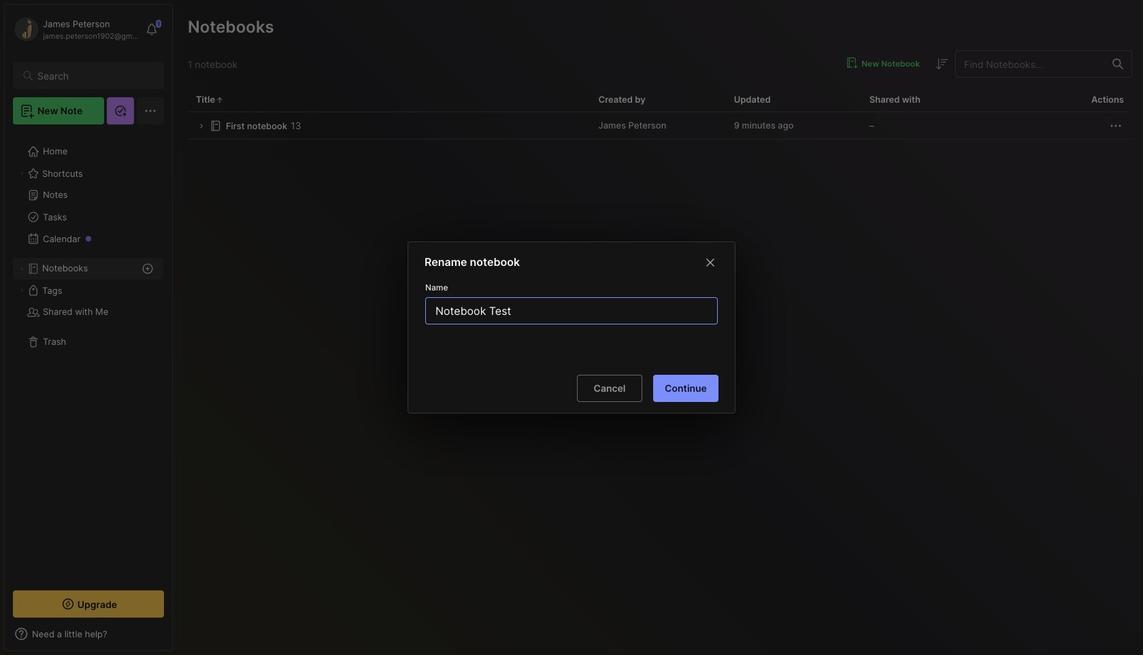 Task type: locate. For each thing, give the bounding box(es) containing it.
Search text field
[[37, 69, 152, 82]]

tree
[[5, 133, 172, 578]]

row
[[188, 112, 1132, 139]]

expand tags image
[[18, 286, 26, 295]]

close image
[[702, 254, 719, 271]]

Notebook name text field
[[434, 298, 712, 324]]

Find Notebooks… text field
[[956, 53, 1104, 75]]

None search field
[[37, 67, 152, 84]]



Task type: vqa. For each thing, say whether or not it's contained in the screenshot.
the bottom tab list
no



Task type: describe. For each thing, give the bounding box(es) containing it.
main element
[[0, 0, 177, 655]]

none search field inside main element
[[37, 67, 152, 84]]

tree inside main element
[[5, 133, 172, 578]]

expand notebooks image
[[18, 265, 26, 273]]



